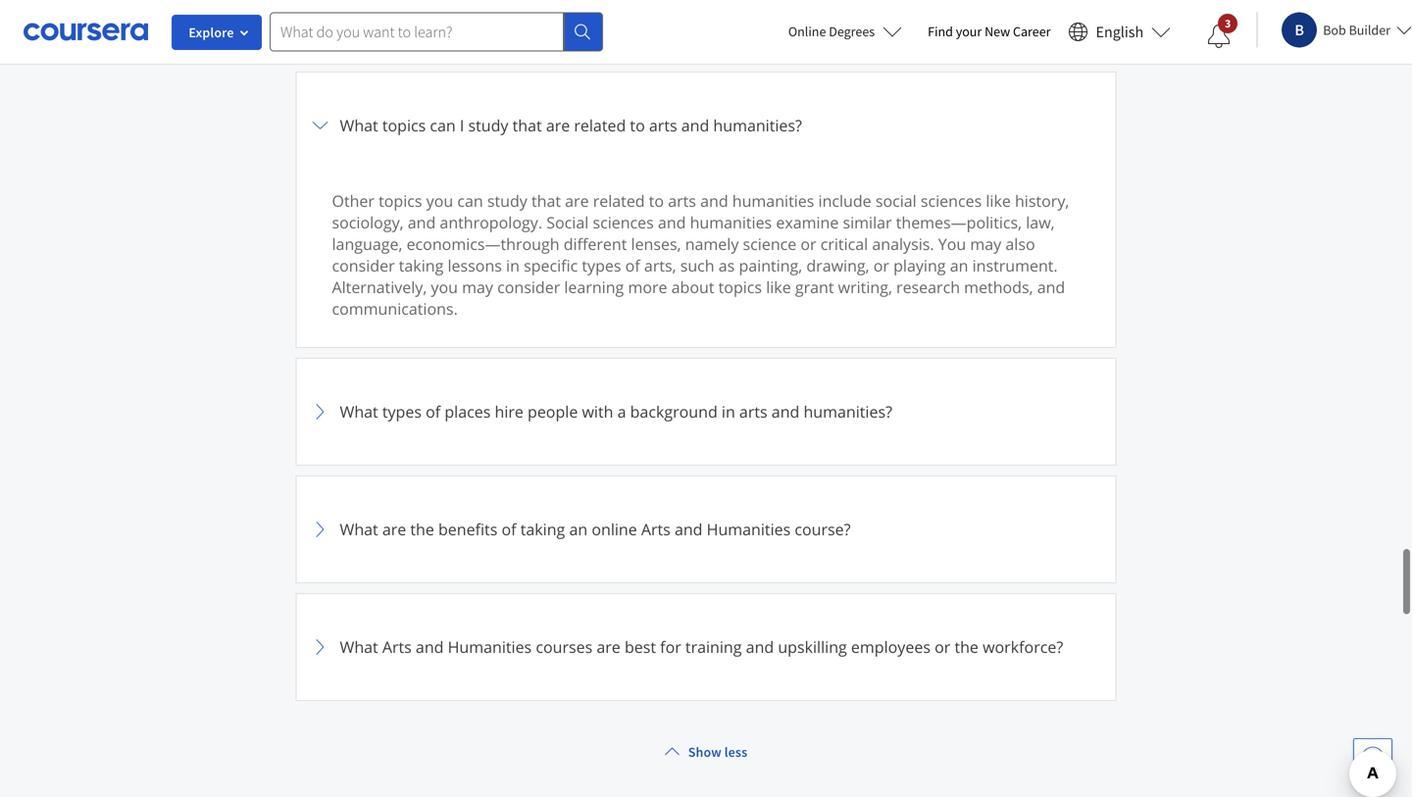 Task type: describe. For each thing, give the bounding box(es) containing it.
that for can
[[532, 190, 561, 211]]

alternatively,
[[332, 277, 427, 298]]

science
[[743, 234, 797, 255]]

arts for humanities?
[[649, 115, 678, 136]]

What do you want to learn? text field
[[270, 12, 564, 52]]

1 horizontal spatial sciences
[[921, 190, 982, 211]]

are inside other topics you can study that are related to arts and humanities include social sciences like history, sociology, and anthropology. social sciences and humanities examine similar themes—politics, law, language, economics—through different lenses, namely science or critical analysis. you may also consider taking lessons in specific types of arts, such as painting, drawing, or playing an instrument. alternatively, you may consider learning more about topics like grant writing, research methods, and communications.
[[565, 190, 589, 211]]

humanities? inside dropdown button
[[714, 115, 802, 136]]

different
[[564, 234, 627, 255]]

b
[[1296, 20, 1305, 40]]

themes—politics,
[[897, 212, 1022, 233]]

drawing,
[[807, 255, 870, 276]]

coursera image
[[24, 16, 148, 47]]

1 vertical spatial consider
[[498, 277, 560, 298]]

to for humanities
[[649, 190, 664, 211]]

that for i
[[513, 115, 542, 136]]

0 vertical spatial may
[[971, 234, 1002, 255]]

other topics you can study that are related to arts and humanities include social sciences like history, sociology, and anthropology. social sciences and humanities examine similar themes—politics, law, language, economics—through different lenses, namely science or critical analysis. you may also consider taking lessons in specific types of arts, such as painting, drawing, or playing an instrument. alternatively, you may consider learning more about topics like grant writing, research methods, and communications.
[[332, 190, 1070, 319]]

find
[[928, 23, 954, 40]]

upskilling
[[778, 637, 847, 658]]

what topics can i study that are related to arts and humanities? button
[[309, 84, 1104, 167]]

language,
[[332, 234, 403, 255]]

what for what types of places hire people with a background in arts and humanities?
[[340, 401, 378, 422]]

1 vertical spatial or
[[874, 255, 890, 276]]

methods,
[[965, 277, 1034, 298]]

best
[[625, 637, 656, 658]]

explore button
[[172, 15, 262, 50]]

builder
[[1350, 21, 1391, 39]]

humanities? inside dropdown button
[[804, 401, 893, 422]]

to for humanities?
[[630, 115, 645, 136]]

taking inside other topics you can study that are related to arts and humanities include social sciences like history, sociology, and anthropology. social sciences and humanities examine similar themes—politics, law, language, economics—through different lenses, namely science or critical analysis. you may also consider taking lessons in specific types of arts, such as painting, drawing, or playing an instrument. alternatively, you may consider learning more about topics like grant writing, research methods, and communications.
[[399, 255, 444, 276]]

find your new career link
[[919, 20, 1061, 44]]

arts inside what are the benefits of taking an online arts and humanities course? dropdown button
[[642, 519, 671, 540]]

related for humanities
[[593, 190, 645, 211]]

law,
[[1027, 212, 1055, 233]]

you
[[939, 234, 967, 255]]

1 list item from the top
[[296, 0, 1117, 73]]

help center image
[[1362, 747, 1385, 770]]

chevron right image for what topics can i study that are related to arts and humanities?
[[309, 114, 332, 137]]

of inside dropdown button
[[502, 519, 517, 540]]

3 button
[[1192, 13, 1247, 60]]

history,
[[1015, 190, 1070, 211]]

topics for other
[[379, 190, 422, 211]]

humanities inside 'what arts and humanities courses are best for training and upskilling employees or the workforce?' "dropdown button"
[[448, 637, 532, 658]]

what types of places hire people with a background in arts and humanities? list item
[[296, 358, 1117, 466]]

examine
[[776, 212, 839, 233]]

specific
[[524, 255, 578, 276]]

people
[[528, 401, 578, 422]]

0 vertical spatial you
[[426, 190, 454, 211]]

background
[[631, 401, 718, 422]]

what are the benefits of taking an online arts and humanities course?
[[340, 519, 851, 540]]

what for what topics can i study that are related to arts and humanities?
[[340, 115, 378, 136]]

include
[[819, 190, 872, 211]]

can inside "what topics can i study that are related to arts and humanities?" dropdown button
[[430, 115, 456, 136]]

the inside "dropdown button"
[[955, 637, 979, 658]]

of inside dropdown button
[[426, 401, 441, 422]]

what arts and humanities courses are best for training and upskilling employees or the workforce? button
[[309, 606, 1104, 689]]

instrument.
[[973, 255, 1058, 276]]

explore
[[189, 24, 234, 41]]

places
[[445, 401, 491, 422]]

what topics can i study that are related to arts and humanities?
[[340, 115, 802, 136]]

bob
[[1324, 21, 1347, 39]]

i
[[460, 115, 464, 136]]

similar
[[843, 212, 892, 233]]

in inside other topics you can study that are related to arts and humanities include social sciences like history, sociology, and anthropology. social sciences and humanities examine similar themes—politics, law, language, economics—through different lenses, namely science or critical analysis. you may also consider taking lessons in specific types of arts, such as painting, drawing, or playing an instrument. alternatively, you may consider learning more about topics like grant writing, research methods, and communications.
[[506, 255, 520, 276]]

english
[[1096, 22, 1144, 42]]

with
[[582, 401, 614, 422]]

course?
[[795, 519, 851, 540]]

training
[[686, 637, 742, 658]]

what types of places hire people with a background in arts and humanities?
[[340, 401, 893, 422]]

topics for what
[[382, 115, 426, 136]]

the inside dropdown button
[[411, 519, 434, 540]]

show less button
[[657, 735, 756, 770]]

communications.
[[332, 298, 458, 319]]

what for what arts and humanities courses are best for training and upskilling employees or the workforce?
[[340, 637, 378, 658]]

also
[[1006, 234, 1036, 255]]

what are the benefits of taking an online arts and humanities course? list item
[[296, 476, 1117, 584]]

online degrees button
[[773, 10, 919, 53]]

1 vertical spatial humanities
[[690, 212, 772, 233]]

arts for humanities
[[668, 190, 697, 211]]

a
[[618, 401, 626, 422]]



Task type: vqa. For each thing, say whether or not it's contained in the screenshot.
access to guided projects, assessments, and quizzes
no



Task type: locate. For each thing, give the bounding box(es) containing it.
0 horizontal spatial in
[[506, 255, 520, 276]]

the
[[411, 519, 434, 540], [955, 637, 979, 658]]

related inside dropdown button
[[574, 115, 626, 136]]

that right i
[[513, 115, 542, 136]]

0 horizontal spatial humanities
[[448, 637, 532, 658]]

social
[[547, 212, 589, 233]]

are inside 'what arts and humanities courses are best for training and upskilling employees or the workforce?' "dropdown button"
[[597, 637, 621, 658]]

0 vertical spatial taking
[[399, 255, 444, 276]]

hire
[[495, 401, 524, 422]]

you
[[426, 190, 454, 211], [431, 277, 458, 298]]

humanities?
[[714, 115, 802, 136], [804, 401, 893, 422]]

0 vertical spatial humanities
[[733, 190, 815, 211]]

1 horizontal spatial of
[[502, 519, 517, 540]]

chevron right image
[[309, 114, 332, 137], [309, 400, 332, 424], [309, 518, 332, 542], [309, 636, 332, 659]]

taking left online
[[521, 519, 565, 540]]

1 horizontal spatial taking
[[521, 519, 565, 540]]

that up social
[[532, 190, 561, 211]]

english button
[[1061, 0, 1180, 64]]

1 horizontal spatial to
[[649, 190, 664, 211]]

study
[[469, 115, 509, 136], [487, 190, 528, 211]]

what
[[340, 115, 378, 136], [340, 401, 378, 422], [340, 519, 378, 540], [340, 637, 378, 658]]

of
[[626, 255, 640, 276], [426, 401, 441, 422], [502, 519, 517, 540]]

that
[[513, 115, 542, 136], [532, 190, 561, 211]]

taking inside dropdown button
[[521, 519, 565, 540]]

painting,
[[739, 255, 803, 276]]

an
[[950, 255, 969, 276], [570, 519, 588, 540]]

that inside other topics you can study that are related to arts and humanities include social sciences like history, sociology, and anthropology. social sciences and humanities examine similar themes—politics, law, language, economics—through different lenses, namely science or critical analysis. you may also consider taking lessons in specific types of arts, such as painting, drawing, or playing an instrument. alternatively, you may consider learning more about topics like grant writing, research methods, and communications.
[[532, 190, 561, 211]]

online
[[592, 519, 637, 540]]

may
[[971, 234, 1002, 255], [462, 277, 493, 298]]

4 what from the top
[[340, 637, 378, 658]]

0 vertical spatial arts
[[642, 519, 671, 540]]

0 vertical spatial the
[[411, 519, 434, 540]]

humanities
[[733, 190, 815, 211], [690, 212, 772, 233]]

0 vertical spatial can
[[430, 115, 456, 136]]

related inside other topics you can study that are related to arts and humanities include social sciences like history, sociology, and anthropology. social sciences and humanities examine similar themes—politics, law, language, economics—through different lenses, namely science or critical analysis. you may also consider taking lessons in specific types of arts, such as painting, drawing, or playing an instrument. alternatively, you may consider learning more about topics like grant writing, research methods, and communications.
[[593, 190, 645, 211]]

3 chevron right image from the top
[[309, 518, 332, 542]]

the left benefits
[[411, 519, 434, 540]]

show less
[[689, 744, 748, 761]]

sciences
[[921, 190, 982, 211], [593, 212, 654, 233]]

chevron right image for what arts and humanities courses are best for training and upskilling employees or the workforce?
[[309, 636, 332, 659]]

learning
[[565, 277, 624, 298]]

for
[[660, 637, 682, 658]]

what arts and humanities courses are best for training and upskilling employees or the workforce?
[[340, 637, 1064, 658]]

an down you
[[950, 255, 969, 276]]

what are the benefits of taking an online arts and humanities course? button
[[309, 489, 1104, 571]]

other
[[332, 190, 375, 211]]

arts,
[[645, 255, 677, 276]]

analysis.
[[873, 234, 935, 255]]

0 vertical spatial related
[[574, 115, 626, 136]]

consider down specific
[[498, 277, 560, 298]]

new
[[985, 23, 1011, 40]]

0 vertical spatial humanities
[[707, 519, 791, 540]]

grant
[[796, 277, 834, 298]]

1 vertical spatial may
[[462, 277, 493, 298]]

in right background
[[722, 401, 736, 422]]

what inside dropdown button
[[340, 401, 378, 422]]

0 vertical spatial to
[[630, 115, 645, 136]]

0 horizontal spatial the
[[411, 519, 434, 540]]

and inside 'list item'
[[675, 519, 703, 540]]

1 vertical spatial to
[[649, 190, 664, 211]]

0 horizontal spatial types
[[382, 401, 422, 422]]

critical
[[821, 234, 869, 255]]

arts inside 'what arts and humanities courses are best for training and upskilling employees or the workforce?' "dropdown button"
[[382, 637, 412, 658]]

arts inside dropdown button
[[649, 115, 678, 136]]

courses
[[536, 637, 593, 658]]

anthropology.
[[440, 212, 543, 233]]

1 chevron right image from the top
[[309, 114, 332, 137]]

arts inside dropdown button
[[740, 401, 768, 422]]

types
[[582, 255, 622, 276], [382, 401, 422, 422]]

1 horizontal spatial in
[[722, 401, 736, 422]]

2 horizontal spatial or
[[935, 637, 951, 658]]

writing,
[[839, 277, 893, 298]]

an inside other topics you can study that are related to arts and humanities include social sciences like history, sociology, and anthropology. social sciences and humanities examine similar themes—politics, law, language, economics—through different lenses, namely science or critical analysis. you may also consider taking lessons in specific types of arts, such as painting, drawing, or playing an instrument. alternatively, you may consider learning more about topics like grant writing, research methods, and communications.
[[950, 255, 969, 276]]

humanities up 'examine' at right top
[[733, 190, 815, 211]]

you down lessons
[[431, 277, 458, 298]]

1 vertical spatial topics
[[379, 190, 422, 211]]

research
[[897, 277, 961, 298]]

playing
[[894, 255, 946, 276]]

namely
[[686, 234, 739, 255]]

like
[[986, 190, 1011, 211], [766, 277, 791, 298]]

2 horizontal spatial of
[[626, 255, 640, 276]]

0 horizontal spatial an
[[570, 519, 588, 540]]

and
[[682, 115, 710, 136], [701, 190, 729, 211], [408, 212, 436, 233], [658, 212, 686, 233], [1038, 277, 1066, 298], [772, 401, 800, 422], [675, 519, 703, 540], [416, 637, 444, 658], [746, 637, 774, 658]]

0 vertical spatial types
[[582, 255, 622, 276]]

1 vertical spatial arts
[[382, 637, 412, 658]]

like left history,
[[986, 190, 1011, 211]]

of left places
[[426, 401, 441, 422]]

online
[[789, 23, 827, 40]]

None search field
[[270, 12, 603, 52]]

may right you
[[971, 234, 1002, 255]]

consider down language, at left
[[332, 255, 395, 276]]

show notifications image
[[1208, 25, 1232, 48]]

1 horizontal spatial types
[[582, 255, 622, 276]]

what inside "dropdown button"
[[340, 637, 378, 658]]

the left "workforce?"
[[955, 637, 979, 658]]

consider
[[332, 255, 395, 276], [498, 277, 560, 298]]

career
[[1014, 23, 1051, 40]]

what types of places hire people with a background in arts and humanities? button
[[309, 371, 1104, 453]]

workforce?
[[983, 637, 1064, 658]]

in
[[506, 255, 520, 276], [722, 401, 736, 422]]

1 horizontal spatial humanities?
[[804, 401, 893, 422]]

sociology,
[[332, 212, 404, 233]]

employees
[[852, 637, 931, 658]]

can inside other topics you can study that are related to arts and humanities include social sciences like history, sociology, and anthropology. social sciences and humanities examine similar themes—politics, law, language, economics—through different lenses, namely science or critical analysis. you may also consider taking lessons in specific types of arts, such as painting, drawing, or playing an instrument. alternatively, you may consider learning more about topics like grant writing, research methods, and communications.
[[458, 190, 483, 211]]

an left online
[[570, 519, 588, 540]]

0 horizontal spatial humanities?
[[714, 115, 802, 136]]

are inside what are the benefits of taking an online arts and humanities course? dropdown button
[[382, 519, 406, 540]]

1 horizontal spatial may
[[971, 234, 1002, 255]]

2 what from the top
[[340, 401, 378, 422]]

find your new career
[[928, 23, 1051, 40]]

2 vertical spatial arts
[[740, 401, 768, 422]]

of inside other topics you can study that are related to arts and humanities include social sciences like history, sociology, and anthropology. social sciences and humanities examine similar themes—politics, law, language, economics—through different lenses, namely science or critical analysis. you may also consider taking lessons in specific types of arts, such as painting, drawing, or playing an instrument. alternatively, you may consider learning more about topics like grant writing, research methods, and communications.
[[626, 255, 640, 276]]

less
[[725, 744, 748, 761]]

may down lessons
[[462, 277, 493, 298]]

an inside dropdown button
[[570, 519, 588, 540]]

0 horizontal spatial of
[[426, 401, 441, 422]]

humanities inside what are the benefits of taking an online arts and humanities course? dropdown button
[[707, 519, 791, 540]]

study right i
[[469, 115, 509, 136]]

1 horizontal spatial arts
[[642, 519, 671, 540]]

0 vertical spatial or
[[801, 234, 817, 255]]

topics
[[382, 115, 426, 136], [379, 190, 422, 211], [719, 277, 762, 298]]

to inside dropdown button
[[630, 115, 645, 136]]

degrees
[[829, 23, 875, 40]]

1 horizontal spatial the
[[955, 637, 979, 658]]

1 horizontal spatial an
[[950, 255, 969, 276]]

study for can
[[487, 190, 528, 211]]

1 vertical spatial related
[[593, 190, 645, 211]]

1 vertical spatial humanities
[[448, 637, 532, 658]]

0 horizontal spatial or
[[801, 234, 817, 255]]

chevron right image inside what are the benefits of taking an online arts and humanities course? dropdown button
[[309, 518, 332, 542]]

1 vertical spatial study
[[487, 190, 528, 211]]

chevron right image inside "what topics can i study that are related to arts and humanities?" dropdown button
[[309, 114, 332, 137]]

0 vertical spatial humanities?
[[714, 115, 802, 136]]

related
[[574, 115, 626, 136], [593, 190, 645, 211]]

1 vertical spatial of
[[426, 401, 441, 422]]

chevron right image for what are the benefits of taking an online arts and humanities course?
[[309, 518, 332, 542]]

0 vertical spatial sciences
[[921, 190, 982, 211]]

study inside dropdown button
[[469, 115, 509, 136]]

taking
[[399, 255, 444, 276], [521, 519, 565, 540]]

or
[[801, 234, 817, 255], [874, 255, 890, 276], [935, 637, 951, 658]]

2 chevron right image from the top
[[309, 400, 332, 424]]

1 vertical spatial humanities?
[[804, 401, 893, 422]]

1 vertical spatial you
[[431, 277, 458, 298]]

lessons
[[448, 255, 502, 276]]

humanities left course?
[[707, 519, 791, 540]]

like down painting,
[[766, 277, 791, 298]]

social
[[876, 190, 917, 211]]

arts inside other topics you can study that are related to arts and humanities include social sciences like history, sociology, and anthropology. social sciences and humanities examine similar themes—politics, law, language, economics—through different lenses, namely science or critical analysis. you may also consider taking lessons in specific types of arts, such as painting, drawing, or playing an instrument. alternatively, you may consider learning more about topics like grant writing, research methods, and communications.
[[668, 190, 697, 211]]

show
[[689, 744, 722, 761]]

study inside other topics you can study that are related to arts and humanities include social sciences like history, sociology, and anthropology. social sciences and humanities examine similar themes—politics, law, language, economics—through different lenses, namely science or critical analysis. you may also consider taking lessons in specific types of arts, such as painting, drawing, or playing an instrument. alternatively, you may consider learning more about topics like grant writing, research methods, and communications.
[[487, 190, 528, 211]]

1 vertical spatial taking
[[521, 519, 565, 540]]

are right i
[[546, 115, 570, 136]]

1 horizontal spatial or
[[874, 255, 890, 276]]

can left i
[[430, 115, 456, 136]]

topics down as
[[719, 277, 762, 298]]

sciences up different
[[593, 212, 654, 233]]

arts
[[642, 519, 671, 540], [382, 637, 412, 658]]

3 what from the top
[[340, 519, 378, 540]]

about
[[672, 277, 715, 298]]

or right "employees"
[[935, 637, 951, 658]]

are inside "what topics can i study that are related to arts and humanities?" dropdown button
[[546, 115, 570, 136]]

chevron right image inside 'what arts and humanities courses are best for training and upskilling employees or the workforce?' "dropdown button"
[[309, 636, 332, 659]]

1 vertical spatial in
[[722, 401, 736, 422]]

1 what from the top
[[340, 115, 378, 136]]

or inside "dropdown button"
[[935, 637, 951, 658]]

and inside dropdown button
[[772, 401, 800, 422]]

2 vertical spatial or
[[935, 637, 951, 658]]

are up social
[[565, 190, 589, 211]]

chevron right image inside what types of places hire people with a background in arts and humanities? dropdown button
[[309, 400, 332, 424]]

0 horizontal spatial can
[[430, 115, 456, 136]]

0 horizontal spatial sciences
[[593, 212, 654, 233]]

0 horizontal spatial to
[[630, 115, 645, 136]]

humanities
[[707, 519, 791, 540], [448, 637, 532, 658]]

online degrees
[[789, 23, 875, 40]]

humanities up namely
[[690, 212, 772, 233]]

or down 'examine' at right top
[[801, 234, 817, 255]]

types down different
[[582, 255, 622, 276]]

what inside 'list item'
[[340, 519, 378, 540]]

in inside dropdown button
[[722, 401, 736, 422]]

as
[[719, 255, 735, 276]]

or up writing,
[[874, 255, 890, 276]]

your
[[956, 23, 982, 40]]

study for i
[[469, 115, 509, 136]]

related for humanities?
[[574, 115, 626, 136]]

list item
[[296, 0, 1117, 73], [296, 72, 1117, 359]]

1 horizontal spatial consider
[[498, 277, 560, 298]]

0 vertical spatial consider
[[332, 255, 395, 276]]

economics—through
[[407, 234, 560, 255]]

sciences up themes—politics,
[[921, 190, 982, 211]]

1 vertical spatial an
[[570, 519, 588, 540]]

2 vertical spatial of
[[502, 519, 517, 540]]

2 list item from the top
[[296, 72, 1117, 359]]

0 vertical spatial topics
[[382, 115, 426, 136]]

1 horizontal spatial can
[[458, 190, 483, 211]]

1 vertical spatial that
[[532, 190, 561, 211]]

0 vertical spatial like
[[986, 190, 1011, 211]]

such
[[681, 255, 715, 276]]

of up more
[[626, 255, 640, 276]]

0 horizontal spatial arts
[[382, 637, 412, 658]]

1 horizontal spatial humanities
[[707, 519, 791, 540]]

list item containing what topics can i study that are related to arts and humanities?
[[296, 72, 1117, 359]]

0 vertical spatial an
[[950, 255, 969, 276]]

0 vertical spatial study
[[469, 115, 509, 136]]

3
[[1225, 16, 1232, 31]]

of right benefits
[[502, 519, 517, 540]]

topics up sociology, at the left
[[379, 190, 422, 211]]

0 horizontal spatial taking
[[399, 255, 444, 276]]

are left benefits
[[382, 519, 406, 540]]

taking up alternatively,
[[399, 255, 444, 276]]

1 vertical spatial sciences
[[593, 212, 654, 233]]

bob builder
[[1324, 21, 1391, 39]]

0 horizontal spatial like
[[766, 277, 791, 298]]

0 vertical spatial that
[[513, 115, 542, 136]]

0 vertical spatial arts
[[649, 115, 678, 136]]

that inside dropdown button
[[513, 115, 542, 136]]

chevron right image for what types of places hire people with a background in arts and humanities?
[[309, 400, 332, 424]]

in down the economics—through
[[506, 255, 520, 276]]

to inside other topics you can study that are related to arts and humanities include social sciences like history, sociology, and anthropology. social sciences and humanities examine similar themes—politics, law, language, economics—through different lenses, namely science or critical analysis. you may also consider taking lessons in specific types of arts, such as painting, drawing, or playing an instrument. alternatively, you may consider learning more about topics like grant writing, research methods, and communications.
[[649, 190, 664, 211]]

topics inside dropdown button
[[382, 115, 426, 136]]

1 vertical spatial the
[[955, 637, 979, 658]]

more
[[628, 277, 668, 298]]

0 horizontal spatial may
[[462, 277, 493, 298]]

0 horizontal spatial consider
[[332, 255, 395, 276]]

humanities left "courses"
[[448, 637, 532, 658]]

what arts and humanities courses are best for training and upskilling employees or the workforce? list item
[[296, 594, 1117, 702]]

types inside other topics you can study that are related to arts and humanities include social sciences like history, sociology, and anthropology. social sciences and humanities examine similar themes—politics, law, language, economics—through different lenses, namely science or critical analysis. you may also consider taking lessons in specific types of arts, such as painting, drawing, or playing an instrument. alternatively, you may consider learning more about topics like grant writing, research methods, and communications.
[[582, 255, 622, 276]]

to
[[630, 115, 645, 136], [649, 190, 664, 211]]

4 chevron right image from the top
[[309, 636, 332, 659]]

you up anthropology.
[[426, 190, 454, 211]]

0 vertical spatial in
[[506, 255, 520, 276]]

types inside dropdown button
[[382, 401, 422, 422]]

topics left i
[[382, 115, 426, 136]]

can up anthropology.
[[458, 190, 483, 211]]

1 horizontal spatial like
[[986, 190, 1011, 211]]

2 vertical spatial topics
[[719, 277, 762, 298]]

1 vertical spatial like
[[766, 277, 791, 298]]

can
[[430, 115, 456, 136], [458, 190, 483, 211]]

1 vertical spatial arts
[[668, 190, 697, 211]]

are left best
[[597, 637, 621, 658]]

1 vertical spatial types
[[382, 401, 422, 422]]

types left places
[[382, 401, 422, 422]]

0 vertical spatial of
[[626, 255, 640, 276]]

1 vertical spatial can
[[458, 190, 483, 211]]

what for what are the benefits of taking an online arts and humanities course?
[[340, 519, 378, 540]]

benefits
[[439, 519, 498, 540]]

study up anthropology.
[[487, 190, 528, 211]]

lenses,
[[631, 234, 681, 255]]



